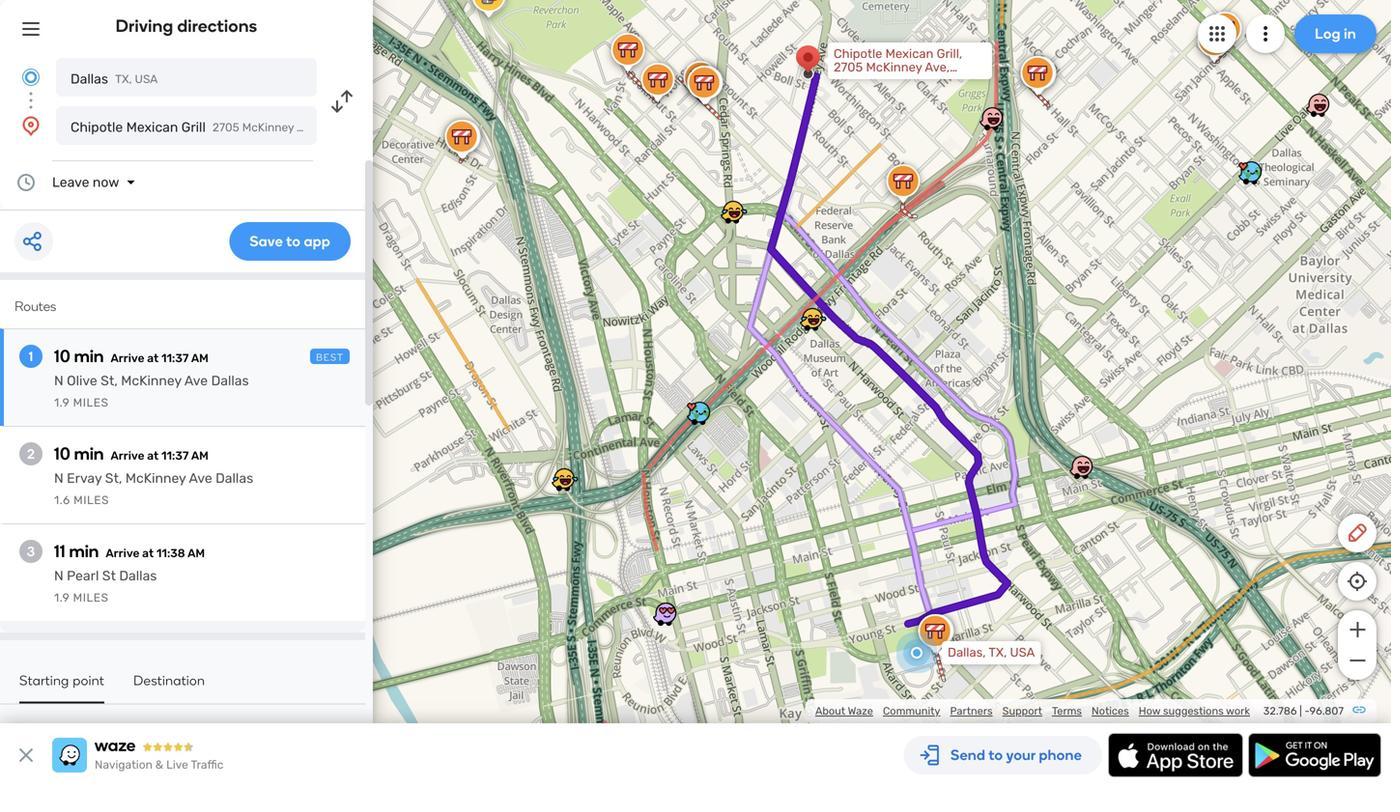 Task type: vqa. For each thing, say whether or not it's contained in the screenshot.
point
yes



Task type: locate. For each thing, give the bounding box(es) containing it.
miles inside the 'n olive st, mckinney ave dallas 1.9 miles'
[[73, 396, 109, 410]]

chipotle inside button
[[71, 119, 123, 135]]

0 vertical spatial mexican
[[886, 46, 934, 61]]

1 10 min arrive at 11:37 am from the top
[[54, 346, 209, 367]]

1 vertical spatial 1.9
[[54, 591, 70, 605]]

arrive
[[111, 352, 144, 365], [111, 449, 144, 463], [106, 547, 140, 560]]

1 10 from the top
[[54, 346, 70, 367]]

am right 11:38
[[188, 547, 205, 560]]

11:37 up n ervay st, mckinney ave dallas 1.6 miles
[[161, 449, 189, 463]]

0 vertical spatial 11:37
[[161, 352, 189, 365]]

st, inside n ervay st, mckinney ave dallas 1.6 miles
[[105, 471, 122, 487]]

1 vertical spatial tx,
[[989, 645, 1007, 660]]

usa inside dallas tx, usa
[[135, 72, 158, 86]]

0 vertical spatial mckinney
[[866, 60, 922, 75]]

2 vertical spatial arrive
[[106, 547, 140, 560]]

2 vertical spatial n
[[54, 568, 64, 584]]

10 for 2
[[54, 444, 70, 464]]

2 n from the top
[[54, 471, 64, 487]]

pearl
[[67, 568, 99, 584]]

10 min arrive at 11:37 am for 1
[[54, 346, 209, 367]]

10 min arrive at 11:37 am up n ervay st, mckinney ave dallas 1.6 miles
[[54, 444, 209, 464]]

arrive up n ervay st, mckinney ave dallas 1.6 miles
[[111, 449, 144, 463]]

1 vertical spatial min
[[74, 444, 104, 464]]

1 vertical spatial usa
[[1010, 645, 1035, 660]]

mckinney for 1
[[121, 373, 181, 389]]

usa for dallas
[[135, 72, 158, 86]]

directions
[[177, 15, 257, 36]]

tx, inside dallas tx, usa
[[115, 72, 132, 86]]

0 vertical spatial 10 min arrive at 11:37 am
[[54, 346, 209, 367]]

ave for 1
[[184, 373, 208, 389]]

mexican left grill
[[126, 119, 178, 135]]

1.9 down the olive at the top left of page
[[54, 396, 70, 410]]

link image
[[1352, 702, 1367, 718]]

1 11:37 from the top
[[161, 352, 189, 365]]

usa up 'support' link
[[1010, 645, 1035, 660]]

0 vertical spatial usa
[[135, 72, 158, 86]]

dallas,
[[834, 73, 872, 88], [948, 645, 986, 660]]

at left 11:38
[[142, 547, 154, 560]]

mckinney
[[866, 60, 922, 75], [121, 373, 181, 389], [125, 471, 186, 487]]

2 vertical spatial min
[[69, 541, 99, 562]]

32.786 | -96.807
[[1264, 705, 1344, 718]]

2 11:37 from the top
[[161, 449, 189, 463]]

am
[[191, 352, 209, 365], [191, 449, 209, 463], [188, 547, 205, 560]]

1.9 inside n pearl st dallas 1.9 miles
[[54, 591, 70, 605]]

dallas inside n pearl st dallas 1.9 miles
[[119, 568, 157, 584]]

0 vertical spatial am
[[191, 352, 209, 365]]

about waze community partners support terms notices how suggestions work
[[815, 705, 1250, 718]]

terms
[[1052, 705, 1082, 718]]

about waze link
[[815, 705, 873, 718]]

10
[[54, 346, 70, 367], [54, 444, 70, 464]]

11:37
[[161, 352, 189, 365], [161, 449, 189, 463]]

0 vertical spatial arrive
[[111, 352, 144, 365]]

tx,
[[115, 72, 132, 86], [989, 645, 1007, 660]]

0 vertical spatial 1.9
[[54, 396, 70, 410]]

0 horizontal spatial chipotle
[[71, 119, 123, 135]]

now
[[93, 174, 119, 190]]

pencil image
[[1346, 522, 1369, 545]]

tx, up 'support' link
[[989, 645, 1007, 660]]

chipotle down dallas tx, usa
[[71, 119, 123, 135]]

st, inside the 'n olive st, mckinney ave dallas 1.9 miles'
[[101, 373, 118, 389]]

st,
[[101, 373, 118, 389], [105, 471, 122, 487]]

2 10 min arrive at 11:37 am from the top
[[54, 444, 209, 464]]

2 10 from the top
[[54, 444, 70, 464]]

how
[[1139, 705, 1161, 718]]

2 vertical spatial at
[[142, 547, 154, 560]]

tx, for dallas,
[[989, 645, 1007, 660]]

point
[[73, 673, 104, 689]]

ave
[[184, 373, 208, 389], [189, 471, 212, 487]]

0 vertical spatial tx,
[[115, 72, 132, 86]]

st, right ervay
[[105, 471, 122, 487]]

miles
[[73, 396, 109, 410], [74, 494, 109, 507], [73, 591, 109, 605]]

1 vertical spatial st,
[[105, 471, 122, 487]]

st, right the olive at the top left of page
[[101, 373, 118, 389]]

at up n ervay st, mckinney ave dallas 1.6 miles
[[147, 449, 159, 463]]

usa up chipotle mexican grill
[[135, 72, 158, 86]]

1 horizontal spatial chipotle
[[834, 46, 883, 61]]

1 vertical spatial n
[[54, 471, 64, 487]]

1.6
[[54, 494, 70, 507]]

2 vertical spatial am
[[188, 547, 205, 560]]

2 vertical spatial mckinney
[[125, 471, 186, 487]]

st, for 2
[[105, 471, 122, 487]]

1 horizontal spatial usa
[[1010, 645, 1035, 660]]

0 horizontal spatial usa
[[135, 72, 158, 86]]

n for 3
[[54, 568, 64, 584]]

1.9 down pearl
[[54, 591, 70, 605]]

mckinney inside n ervay st, mckinney ave dallas 1.6 miles
[[125, 471, 186, 487]]

mexican inside chipotle mexican grill, 2705 mckinney ave, dallas, united states
[[886, 46, 934, 61]]

0 vertical spatial dallas,
[[834, 73, 872, 88]]

clock image
[[14, 171, 38, 194]]

partners link
[[950, 705, 993, 718]]

traffic
[[191, 759, 224, 772]]

at inside 11 min arrive at 11:38 am
[[142, 547, 154, 560]]

n left pearl
[[54, 568, 64, 584]]

0 vertical spatial 10
[[54, 346, 70, 367]]

support
[[1003, 705, 1043, 718]]

n inside n ervay st, mckinney ave dallas 1.6 miles
[[54, 471, 64, 487]]

states
[[917, 73, 955, 88]]

ave inside n ervay st, mckinney ave dallas 1.6 miles
[[189, 471, 212, 487]]

10 right 1
[[54, 346, 70, 367]]

chipotle mexican grill
[[71, 119, 206, 135]]

about
[[815, 705, 846, 718]]

chipotle
[[834, 46, 883, 61], [71, 119, 123, 135]]

ave inside the 'n olive st, mckinney ave dallas 1.9 miles'
[[184, 373, 208, 389]]

n pearl st dallas 1.9 miles
[[54, 568, 157, 605]]

1 vertical spatial miles
[[74, 494, 109, 507]]

am inside 11 min arrive at 11:38 am
[[188, 547, 205, 560]]

dallas tx, usa
[[71, 71, 158, 87]]

1 vertical spatial 10 min arrive at 11:37 am
[[54, 444, 209, 464]]

n inside the 'n olive st, mckinney ave dallas 1.9 miles'
[[54, 373, 64, 389]]

notices
[[1092, 705, 1129, 718]]

1 n from the top
[[54, 373, 64, 389]]

1 vertical spatial at
[[147, 449, 159, 463]]

1 vertical spatial 11:37
[[161, 449, 189, 463]]

miles down ervay
[[74, 494, 109, 507]]

0 vertical spatial at
[[147, 352, 159, 365]]

1
[[29, 348, 33, 365]]

destination
[[133, 673, 205, 689]]

96.807
[[1310, 705, 1344, 718]]

1 horizontal spatial mexican
[[886, 46, 934, 61]]

leave
[[52, 174, 89, 190]]

n left the olive at the top left of page
[[54, 373, 64, 389]]

0 horizontal spatial mexican
[[126, 119, 178, 135]]

3
[[27, 544, 35, 560]]

min for 1
[[74, 346, 104, 367]]

driving
[[116, 15, 173, 36]]

usa for dallas,
[[1010, 645, 1035, 660]]

chipotle up the united
[[834, 46, 883, 61]]

am for 1
[[191, 352, 209, 365]]

dallas, left the united
[[834, 73, 872, 88]]

1 horizontal spatial tx,
[[989, 645, 1007, 660]]

grill
[[181, 119, 206, 135]]

mckinney for 2
[[125, 471, 186, 487]]

10 right 2
[[54, 444, 70, 464]]

0 vertical spatial min
[[74, 346, 104, 367]]

dallas, up partners
[[948, 645, 986, 660]]

arrive up st
[[106, 547, 140, 560]]

1 vertical spatial am
[[191, 449, 209, 463]]

1.9
[[54, 396, 70, 410], [54, 591, 70, 605]]

n for 1
[[54, 373, 64, 389]]

2 1.9 from the top
[[54, 591, 70, 605]]

1.9 inside the 'n olive st, mckinney ave dallas 1.9 miles'
[[54, 396, 70, 410]]

n up 1.6
[[54, 471, 64, 487]]

1 vertical spatial arrive
[[111, 449, 144, 463]]

1 1.9 from the top
[[54, 396, 70, 410]]

n olive st, mckinney ave dallas 1.9 miles
[[54, 373, 249, 410]]

3 n from the top
[[54, 568, 64, 584]]

mckinney right the olive at the top left of page
[[121, 373, 181, 389]]

st
[[102, 568, 116, 584]]

10 min arrive at 11:37 am
[[54, 346, 209, 367], [54, 444, 209, 464]]

mckinney inside chipotle mexican grill, 2705 mckinney ave, dallas, united states
[[866, 60, 922, 75]]

mexican up the united
[[886, 46, 934, 61]]

2 vertical spatial miles
[[73, 591, 109, 605]]

1 vertical spatial mexican
[[126, 119, 178, 135]]

1 horizontal spatial dallas,
[[948, 645, 986, 660]]

chipotle for chipotle mexican grill, 2705 mckinney ave, dallas, united states
[[834, 46, 883, 61]]

usa
[[135, 72, 158, 86], [1010, 645, 1035, 660]]

10 min arrive at 11:37 am up the 'n olive st, mckinney ave dallas 1.9 miles'
[[54, 346, 209, 367]]

min
[[74, 346, 104, 367], [74, 444, 104, 464], [69, 541, 99, 562]]

1 vertical spatial mckinney
[[121, 373, 181, 389]]

min up the olive at the top left of page
[[74, 346, 104, 367]]

at for 3
[[142, 547, 154, 560]]

0 horizontal spatial dallas,
[[834, 73, 872, 88]]

at for 1
[[147, 352, 159, 365]]

mexican
[[886, 46, 934, 61], [126, 119, 178, 135]]

1 vertical spatial ave
[[189, 471, 212, 487]]

mexican inside button
[[126, 119, 178, 135]]

chipotle inside chipotle mexican grill, 2705 mckinney ave, dallas, united states
[[834, 46, 883, 61]]

0 vertical spatial n
[[54, 373, 64, 389]]

min up ervay
[[74, 444, 104, 464]]

dallas inside the 'n olive st, mckinney ave dallas 1.9 miles'
[[211, 373, 249, 389]]

miles down pearl
[[73, 591, 109, 605]]

miles inside n ervay st, mckinney ave dallas 1.6 miles
[[74, 494, 109, 507]]

at up the 'n olive st, mckinney ave dallas 1.9 miles'
[[147, 352, 159, 365]]

ervay
[[67, 471, 102, 487]]

1 vertical spatial chipotle
[[71, 119, 123, 135]]

am up the 'n olive st, mckinney ave dallas 1.9 miles'
[[191, 352, 209, 365]]

n for 2
[[54, 471, 64, 487]]

mckinney inside the 'n olive st, mckinney ave dallas 1.9 miles'
[[121, 373, 181, 389]]

chipotle for chipotle mexican grill
[[71, 119, 123, 135]]

tx, up chipotle mexican grill
[[115, 72, 132, 86]]

arrive up the 'n olive st, mckinney ave dallas 1.9 miles'
[[111, 352, 144, 365]]

0 vertical spatial miles
[[73, 396, 109, 410]]

mckinney right ervay
[[125, 471, 186, 487]]

st, for 1
[[101, 373, 118, 389]]

at
[[147, 352, 159, 365], [147, 449, 159, 463], [142, 547, 154, 560]]

mckinney left the ave,
[[866, 60, 922, 75]]

0 horizontal spatial tx,
[[115, 72, 132, 86]]

miles down the olive at the top left of page
[[73, 396, 109, 410]]

grill,
[[937, 46, 962, 61]]

n inside n pearl st dallas 1.9 miles
[[54, 568, 64, 584]]

arrive inside 11 min arrive at 11:38 am
[[106, 547, 140, 560]]

arrive for 2
[[111, 449, 144, 463]]

am up n ervay st, mckinney ave dallas 1.6 miles
[[191, 449, 209, 463]]

0 vertical spatial st,
[[101, 373, 118, 389]]

dallas
[[71, 71, 108, 87], [211, 373, 249, 389], [216, 471, 253, 487], [119, 568, 157, 584]]

am for 2
[[191, 449, 209, 463]]

destination button
[[133, 673, 205, 702]]

best
[[316, 352, 344, 363]]

mexican for grill,
[[886, 46, 934, 61]]

1 vertical spatial 10
[[54, 444, 70, 464]]

0 vertical spatial ave
[[184, 373, 208, 389]]

am for 3
[[188, 547, 205, 560]]

n
[[54, 373, 64, 389], [54, 471, 64, 487], [54, 568, 64, 584]]

11:37 up the 'n olive st, mckinney ave dallas 1.9 miles'
[[161, 352, 189, 365]]

0 vertical spatial chipotle
[[834, 46, 883, 61]]

min right 11
[[69, 541, 99, 562]]



Task type: describe. For each thing, give the bounding box(es) containing it.
arrive for 3
[[106, 547, 140, 560]]

starting
[[19, 673, 69, 689]]

min for 3
[[69, 541, 99, 562]]

starting point button
[[19, 673, 104, 704]]

current location image
[[19, 66, 43, 89]]

suggestions
[[1163, 705, 1224, 718]]

11:37 for 2
[[161, 449, 189, 463]]

notices link
[[1092, 705, 1129, 718]]

1 vertical spatial dallas,
[[948, 645, 986, 660]]

location image
[[19, 114, 43, 137]]

united
[[875, 73, 914, 88]]

|
[[1300, 705, 1302, 718]]

navigation
[[95, 759, 153, 772]]

miles for 1
[[73, 396, 109, 410]]

32.786
[[1264, 705, 1297, 718]]

navigation & live traffic
[[95, 759, 224, 772]]

11:38
[[156, 547, 185, 560]]

routes
[[14, 298, 56, 315]]

waze
[[848, 705, 873, 718]]

chipotle mexican grill, 2705 mckinney ave, dallas, united states
[[834, 46, 962, 88]]

miles for 2
[[74, 494, 109, 507]]

driving directions
[[116, 15, 257, 36]]

arrive for 1
[[111, 352, 144, 365]]

at for 2
[[147, 449, 159, 463]]

ave,
[[925, 60, 950, 75]]

10 for 1
[[54, 346, 70, 367]]

terms link
[[1052, 705, 1082, 718]]

dallas, inside chipotle mexican grill, 2705 mckinney ave, dallas, united states
[[834, 73, 872, 88]]

leave now
[[52, 174, 119, 190]]

x image
[[14, 744, 38, 767]]

community
[[883, 705, 941, 718]]

work
[[1226, 705, 1250, 718]]

n ervay st, mckinney ave dallas 1.6 miles
[[54, 471, 253, 507]]

dallas inside n ervay st, mckinney ave dallas 1.6 miles
[[216, 471, 253, 487]]

tx, for dallas
[[115, 72, 132, 86]]

miles inside n pearl st dallas 1.9 miles
[[73, 591, 109, 605]]

community link
[[883, 705, 941, 718]]

10 min arrive at 11:37 am for 2
[[54, 444, 209, 464]]

live
[[166, 759, 188, 772]]

ave for 2
[[189, 471, 212, 487]]

mexican for grill
[[126, 119, 178, 135]]

support link
[[1003, 705, 1043, 718]]

zoom out image
[[1345, 649, 1370, 673]]

dallas, tx, usa
[[948, 645, 1035, 660]]

11:37 for 1
[[161, 352, 189, 365]]

partners
[[950, 705, 993, 718]]

olive
[[67, 373, 97, 389]]

2
[[27, 446, 35, 462]]

&
[[155, 759, 163, 772]]

min for 2
[[74, 444, 104, 464]]

how suggestions work link
[[1139, 705, 1250, 718]]

11
[[54, 541, 65, 562]]

starting point
[[19, 673, 104, 689]]

zoom in image
[[1345, 618, 1370, 642]]

2705
[[834, 60, 863, 75]]

-
[[1305, 705, 1310, 718]]

chipotle mexican grill button
[[56, 106, 317, 145]]

11 min arrive at 11:38 am
[[54, 541, 205, 562]]



